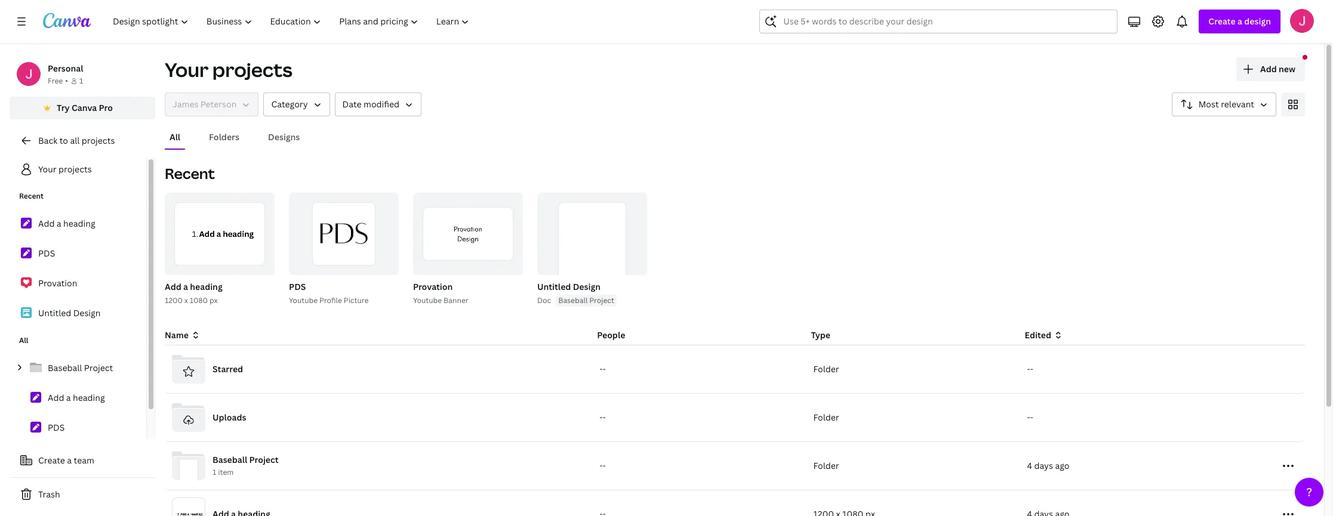 Task type: vqa. For each thing, say whether or not it's contained in the screenshot.
PDS Link
yes



Task type: describe. For each thing, give the bounding box(es) containing it.
name
[[165, 330, 189, 341]]

of
[[252, 262, 261, 270]]

try canva pro button
[[10, 97, 155, 119]]

pds for 2nd pds link
[[48, 422, 65, 434]]

1 vertical spatial untitled design
[[38, 308, 101, 319]]

to
[[60, 135, 68, 146]]

baseball project inside button
[[559, 296, 615, 306]]

back
[[38, 135, 57, 146]]

Search search field
[[784, 10, 1094, 33]]

date modified
[[343, 99, 400, 110]]

trash link
[[10, 483, 155, 507]]

add a heading for 2nd "add a heading" link from the bottom
[[38, 218, 95, 229]]

heading inside add a heading 1200 x 1080 px
[[190, 281, 223, 293]]

add new button
[[1237, 57, 1306, 81]]

3 folder from the top
[[814, 460, 840, 472]]

try
[[57, 102, 70, 113]]

1080
[[190, 296, 208, 306]]

a down baseball project link
[[66, 392, 71, 404]]

project inside baseball project 1 item
[[249, 455, 279, 466]]

baseball project inside list
[[48, 363, 113, 374]]

Date modified button
[[335, 93, 422, 116]]

all button
[[165, 126, 185, 149]]

profile
[[320, 296, 342, 306]]

edited button
[[1025, 329, 1230, 342]]

create a design button
[[1200, 10, 1281, 33]]

•
[[65, 76, 68, 86]]

1 pds link from the top
[[10, 241, 146, 266]]

category
[[271, 99, 308, 110]]

free
[[48, 76, 63, 86]]

1 for 1
[[79, 76, 83, 86]]

create a team
[[38, 455, 94, 466]]

untitled design link
[[10, 301, 146, 326]]

add new
[[1261, 63, 1296, 75]]

pds for second pds link from the bottom
[[38, 248, 55, 259]]

baseball inside list
[[48, 363, 82, 374]]

add inside add new 'dropdown button'
[[1261, 63, 1277, 75]]

james
[[173, 99, 199, 110]]

heading for 2nd "add a heading" link from the bottom
[[63, 218, 95, 229]]

most
[[1199, 99, 1219, 110]]

px
[[210, 296, 218, 306]]

provation link
[[10, 271, 146, 296]]

project inside button
[[590, 296, 615, 306]]

relevant
[[1222, 99, 1255, 110]]

top level navigation element
[[105, 10, 480, 33]]

pds inside pds youtube profile picture
[[289, 281, 306, 293]]

folders
[[209, 131, 240, 143]]

create for create a design
[[1209, 16, 1236, 27]]

Category button
[[264, 93, 330, 116]]

1 vertical spatial projects
[[82, 135, 115, 146]]

0 horizontal spatial recent
[[19, 191, 44, 201]]

1 of 2
[[247, 262, 267, 270]]

4 days ago
[[1028, 460, 1070, 472]]

4
[[1028, 460, 1033, 472]]

back to all projects
[[38, 135, 115, 146]]

try canva pro
[[57, 102, 113, 113]]

2 vertical spatial projects
[[59, 164, 92, 175]]

design inside button
[[573, 281, 601, 293]]

type
[[811, 330, 831, 341]]

picture
[[344, 296, 369, 306]]

pds youtube profile picture
[[289, 281, 369, 306]]

create a design
[[1209, 16, 1272, 27]]

add a heading button
[[165, 280, 223, 295]]

1 vertical spatial untitled
[[38, 308, 71, 319]]

your projects link
[[10, 158, 146, 182]]

item
[[218, 468, 234, 478]]

0 vertical spatial projects
[[213, 57, 293, 82]]

new
[[1279, 63, 1296, 75]]

provation for provation youtube banner
[[413, 281, 453, 293]]

ago
[[1056, 460, 1070, 472]]

designs button
[[263, 126, 305, 149]]

banner
[[444, 296, 469, 306]]

list containing add a heading
[[10, 211, 146, 326]]

1 inside baseball project 1 item
[[213, 468, 216, 478]]



Task type: locate. For each thing, give the bounding box(es) containing it.
your projects down to
[[38, 164, 92, 175]]

your up james
[[165, 57, 209, 82]]

0 horizontal spatial untitled design
[[38, 308, 101, 319]]

design down provation link
[[73, 308, 101, 319]]

provation
[[38, 278, 77, 289], [413, 281, 453, 293]]

1 left item on the bottom of page
[[213, 468, 216, 478]]

0 vertical spatial project
[[590, 296, 615, 306]]

add a heading for second "add a heading" link
[[48, 392, 105, 404]]

baseball project button
[[556, 295, 617, 307]]

1 vertical spatial 1
[[247, 262, 251, 270]]

1 folder from the top
[[814, 364, 840, 375]]

baseball down untitled design link
[[48, 363, 82, 374]]

free •
[[48, 76, 68, 86]]

0 vertical spatial untitled design
[[538, 281, 601, 293]]

1 vertical spatial project
[[84, 363, 113, 374]]

create inside dropdown button
[[1209, 16, 1236, 27]]

folder
[[814, 364, 840, 375], [814, 412, 840, 423], [814, 460, 840, 472]]

most relevant
[[1199, 99, 1255, 110]]

design
[[573, 281, 601, 293], [73, 308, 101, 319]]

doc
[[538, 296, 551, 306]]

add a heading link down your projects link at the top left of the page
[[10, 211, 146, 237]]

1 vertical spatial baseball project
[[48, 363, 113, 374]]

1 vertical spatial list
[[10, 356, 146, 471]]

personal
[[48, 63, 83, 74]]

1 list from the top
[[10, 211, 146, 326]]

--
[[600, 364, 606, 375], [1028, 364, 1034, 375], [600, 412, 606, 423], [1028, 412, 1034, 423], [600, 460, 606, 472]]

provation youtube banner
[[413, 281, 469, 306]]

days
[[1035, 460, 1054, 472]]

1 horizontal spatial project
[[249, 455, 279, 466]]

0 horizontal spatial all
[[19, 336, 28, 346]]

youtube
[[289, 296, 318, 306], [413, 296, 442, 306]]

0 horizontal spatial design
[[73, 308, 101, 319]]

2 vertical spatial project
[[249, 455, 279, 466]]

0 vertical spatial all
[[170, 131, 180, 143]]

a left design
[[1238, 16, 1243, 27]]

create for create a team
[[38, 455, 65, 466]]

all
[[70, 135, 80, 146]]

create
[[1209, 16, 1236, 27], [38, 455, 65, 466]]

0 vertical spatial baseball project
[[559, 296, 615, 306]]

projects
[[213, 57, 293, 82], [82, 135, 115, 146], [59, 164, 92, 175]]

0 horizontal spatial baseball project
[[48, 363, 113, 374]]

1 horizontal spatial youtube
[[413, 296, 442, 306]]

2 vertical spatial pds
[[48, 422, 65, 434]]

1 vertical spatial create
[[38, 455, 65, 466]]

all
[[170, 131, 180, 143], [19, 336, 28, 346]]

baseball inside baseball project 1 item
[[213, 455, 247, 466]]

1 vertical spatial pds
[[289, 281, 306, 293]]

list
[[10, 211, 146, 326], [10, 356, 146, 471]]

None search field
[[760, 10, 1118, 33]]

1 horizontal spatial recent
[[165, 164, 215, 183]]

1 vertical spatial your
[[38, 164, 57, 175]]

0 horizontal spatial baseball
[[48, 363, 82, 374]]

pds
[[38, 248, 55, 259], [289, 281, 306, 293], [48, 422, 65, 434]]

2 vertical spatial folder
[[814, 460, 840, 472]]

Owner button
[[165, 93, 259, 116]]

2 youtube from the left
[[413, 296, 442, 306]]

0 vertical spatial 1
[[79, 76, 83, 86]]

canva
[[72, 102, 97, 113]]

youtube for pds
[[289, 296, 318, 306]]

baseball down 'untitled design' button
[[559, 296, 588, 306]]

add a heading link down baseball project link
[[10, 386, 146, 411]]

youtube down pds button
[[289, 296, 318, 306]]

project
[[590, 296, 615, 306], [84, 363, 113, 374], [249, 455, 279, 466]]

recent
[[165, 164, 215, 183], [19, 191, 44, 201]]

provation up banner
[[413, 281, 453, 293]]

1 youtube from the left
[[289, 296, 318, 306]]

create left team
[[38, 455, 65, 466]]

edited
[[1025, 330, 1052, 341]]

folder for starred
[[814, 364, 840, 375]]

0 horizontal spatial 1
[[79, 76, 83, 86]]

1 vertical spatial baseball
[[48, 363, 82, 374]]

untitled design up baseball project button
[[538, 281, 601, 293]]

0 vertical spatial your projects
[[165, 57, 293, 82]]

heading down baseball project link
[[73, 392, 105, 404]]

baseball project down 'untitled design' button
[[559, 296, 615, 306]]

heading for second "add a heading" link
[[73, 392, 105, 404]]

add a heading
[[38, 218, 95, 229], [48, 392, 105, 404]]

james peterson image
[[1291, 9, 1315, 33]]

people
[[597, 330, 626, 341]]

a
[[1238, 16, 1243, 27], [57, 218, 61, 229], [183, 281, 188, 293], [66, 392, 71, 404], [67, 455, 72, 466]]

1 horizontal spatial untitled design
[[538, 281, 601, 293]]

2 add a heading link from the top
[[10, 386, 146, 411]]

1 horizontal spatial untitled
[[538, 281, 571, 293]]

projects right all
[[82, 135, 115, 146]]

untitled inside button
[[538, 281, 571, 293]]

1 vertical spatial folder
[[814, 412, 840, 423]]

name button
[[165, 329, 201, 342]]

heading
[[63, 218, 95, 229], [190, 281, 223, 293], [73, 392, 105, 404]]

provation inside list
[[38, 278, 77, 289]]

1 vertical spatial add a heading
[[48, 392, 105, 404]]

2
[[263, 262, 267, 270]]

folder for uploads
[[814, 412, 840, 423]]

1 horizontal spatial baseball
[[213, 455, 247, 466]]

pds link up provation link
[[10, 241, 146, 266]]

design up baseball project button
[[573, 281, 601, 293]]

create left design
[[1209, 16, 1236, 27]]

date
[[343, 99, 362, 110]]

folders button
[[204, 126, 244, 149]]

1 horizontal spatial create
[[1209, 16, 1236, 27]]

1 vertical spatial design
[[73, 308, 101, 319]]

your
[[165, 57, 209, 82], [38, 164, 57, 175]]

list containing baseball project
[[10, 356, 146, 471]]

your projects up the peterson
[[165, 57, 293, 82]]

add a heading 1200 x 1080 px
[[165, 281, 223, 306]]

all inside 'button'
[[170, 131, 180, 143]]

2 pds link from the top
[[10, 416, 146, 441]]

youtube for provation
[[413, 296, 442, 306]]

your down back
[[38, 164, 57, 175]]

baseball project down untitled design link
[[48, 363, 113, 374]]

team
[[74, 455, 94, 466]]

baseball project link
[[10, 356, 146, 381]]

2 list from the top
[[10, 356, 146, 471]]

1 horizontal spatial 1
[[213, 468, 216, 478]]

untitled down provation link
[[38, 308, 71, 319]]

2 vertical spatial heading
[[73, 392, 105, 404]]

add inside add a heading 1200 x 1080 px
[[165, 281, 181, 293]]

untitled
[[538, 281, 571, 293], [38, 308, 71, 319]]

2 folder from the top
[[814, 412, 840, 423]]

2 horizontal spatial 1
[[247, 262, 251, 270]]

heading down your projects link at the top left of the page
[[63, 218, 95, 229]]

your inside your projects link
[[38, 164, 57, 175]]

untitled design button
[[538, 280, 601, 295]]

1 vertical spatial add a heading link
[[10, 386, 146, 411]]

james peterson
[[173, 99, 237, 110]]

1 vertical spatial pds link
[[10, 416, 146, 441]]

0 horizontal spatial provation
[[38, 278, 77, 289]]

your projects
[[165, 57, 293, 82], [38, 164, 92, 175]]

1 vertical spatial recent
[[19, 191, 44, 201]]

2 vertical spatial baseball
[[213, 455, 247, 466]]

a down your projects link at the top left of the page
[[57, 218, 61, 229]]

1 horizontal spatial design
[[573, 281, 601, 293]]

0 vertical spatial folder
[[814, 364, 840, 375]]

0 vertical spatial list
[[10, 211, 146, 326]]

0 vertical spatial design
[[573, 281, 601, 293]]

Sort by button
[[1172, 93, 1277, 116]]

pds link up team
[[10, 416, 146, 441]]

-
[[600, 364, 603, 375], [603, 364, 606, 375], [1028, 364, 1031, 375], [1031, 364, 1034, 375], [600, 412, 603, 423], [603, 412, 606, 423], [1028, 412, 1031, 423], [1031, 412, 1034, 423], [600, 460, 603, 472], [603, 460, 606, 472]]

untitled up doc
[[538, 281, 571, 293]]

0 vertical spatial add a heading link
[[10, 211, 146, 237]]

1 right •
[[79, 76, 83, 86]]

baseball project
[[559, 296, 615, 306], [48, 363, 113, 374]]

add a heading down your projects link at the top left of the page
[[38, 218, 95, 229]]

create a team button
[[10, 449, 155, 473]]

back to all projects link
[[10, 129, 155, 153]]

modified
[[364, 99, 400, 110]]

1 add a heading link from the top
[[10, 211, 146, 237]]

0 vertical spatial pds
[[38, 248, 55, 259]]

recent down your projects link at the top left of the page
[[19, 191, 44, 201]]

0 horizontal spatial project
[[84, 363, 113, 374]]

projects up the peterson
[[213, 57, 293, 82]]

2 horizontal spatial baseball
[[559, 296, 588, 306]]

0 horizontal spatial create
[[38, 455, 65, 466]]

a inside add a heading 1200 x 1080 px
[[183, 281, 188, 293]]

1 vertical spatial all
[[19, 336, 28, 346]]

1 vertical spatial your projects
[[38, 164, 92, 175]]

0 horizontal spatial untitled
[[38, 308, 71, 319]]

1 horizontal spatial your projects
[[165, 57, 293, 82]]

a left team
[[67, 455, 72, 466]]

1 horizontal spatial baseball project
[[559, 296, 615, 306]]

add
[[1261, 63, 1277, 75], [38, 218, 55, 229], [165, 281, 181, 293], [48, 392, 64, 404]]

provation button
[[413, 280, 453, 295]]

heading up 'px'
[[190, 281, 223, 293]]

baseball up item on the bottom of page
[[213, 455, 247, 466]]

provation for provation
[[38, 278, 77, 289]]

baseball
[[559, 296, 588, 306], [48, 363, 82, 374], [213, 455, 247, 466]]

1
[[79, 76, 83, 86], [247, 262, 251, 270], [213, 468, 216, 478]]

peterson
[[201, 99, 237, 110]]

0 vertical spatial add a heading
[[38, 218, 95, 229]]

0 vertical spatial your
[[165, 57, 209, 82]]

add a heading down baseball project link
[[48, 392, 105, 404]]

1 left of
[[247, 262, 251, 270]]

1 vertical spatial heading
[[190, 281, 223, 293]]

0 vertical spatial recent
[[165, 164, 215, 183]]

youtube down provation button
[[413, 296, 442, 306]]

pro
[[99, 102, 113, 113]]

0 horizontal spatial your
[[38, 164, 57, 175]]

baseball project 1 item
[[213, 455, 279, 478]]

0 horizontal spatial your projects
[[38, 164, 92, 175]]

1 for 1 of 2
[[247, 262, 251, 270]]

x
[[184, 296, 188, 306]]

uploads
[[213, 412, 246, 423]]

1200
[[165, 296, 183, 306]]

untitled design down provation link
[[38, 308, 101, 319]]

0 vertical spatial heading
[[63, 218, 95, 229]]

0 vertical spatial pds link
[[10, 241, 146, 266]]

design
[[1245, 16, 1272, 27]]

recent down all 'button'
[[165, 164, 215, 183]]

youtube inside pds youtube profile picture
[[289, 296, 318, 306]]

trash
[[38, 489, 60, 501]]

2 horizontal spatial project
[[590, 296, 615, 306]]

pds button
[[289, 280, 306, 295]]

2 vertical spatial 1
[[213, 468, 216, 478]]

designs
[[268, 131, 300, 143]]

a inside create a team button
[[67, 455, 72, 466]]

provation inside provation youtube banner
[[413, 281, 453, 293]]

0 vertical spatial baseball
[[559, 296, 588, 306]]

1 horizontal spatial provation
[[413, 281, 453, 293]]

0 vertical spatial untitled
[[538, 281, 571, 293]]

add a heading link
[[10, 211, 146, 237], [10, 386, 146, 411]]

0 horizontal spatial youtube
[[289, 296, 318, 306]]

pds link
[[10, 241, 146, 266], [10, 416, 146, 441]]

provation up untitled design link
[[38, 278, 77, 289]]

untitled design
[[538, 281, 601, 293], [38, 308, 101, 319]]

1 horizontal spatial your
[[165, 57, 209, 82]]

create inside button
[[38, 455, 65, 466]]

youtube inside provation youtube banner
[[413, 296, 442, 306]]

your projects inside your projects link
[[38, 164, 92, 175]]

0 vertical spatial create
[[1209, 16, 1236, 27]]

projects down all
[[59, 164, 92, 175]]

1 horizontal spatial all
[[170, 131, 180, 143]]

a up x
[[183, 281, 188, 293]]

a inside the create a design dropdown button
[[1238, 16, 1243, 27]]

starred
[[213, 364, 243, 375]]

baseball inside button
[[559, 296, 588, 306]]



